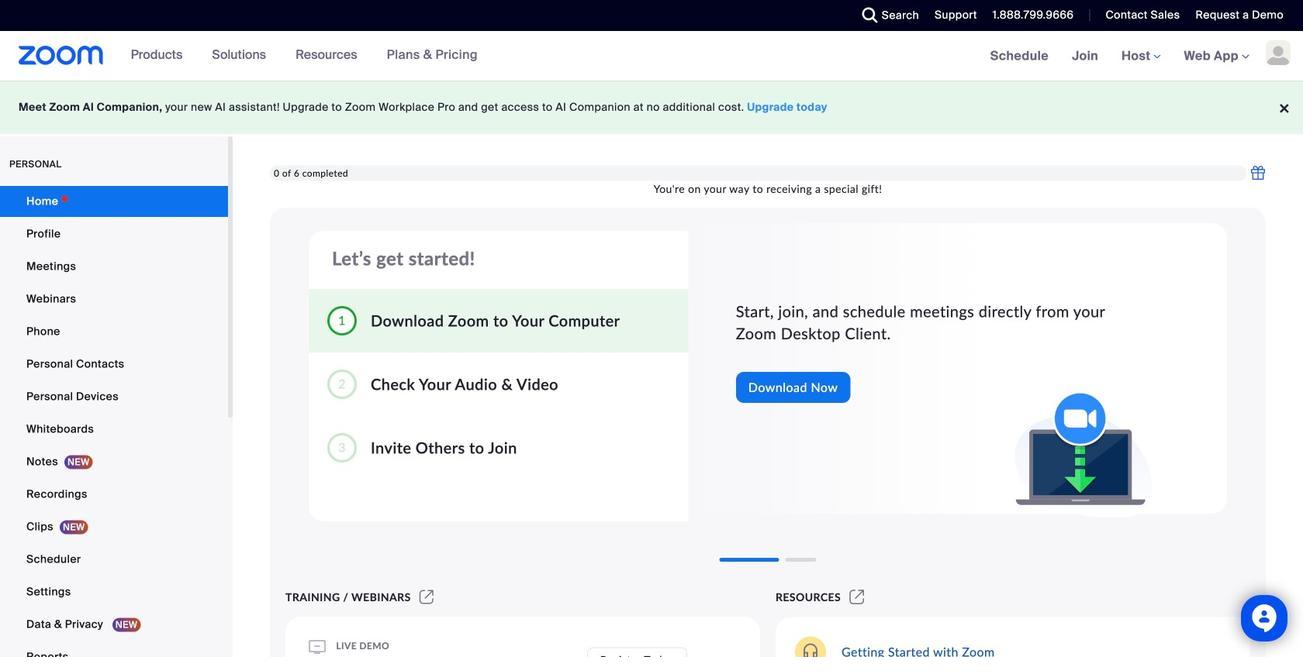 Task type: vqa. For each thing, say whether or not it's contained in the screenshot.
second WINDOW NEW ICON from left
yes



Task type: locate. For each thing, give the bounding box(es) containing it.
footer
[[0, 81, 1303, 134]]

profile picture image
[[1266, 40, 1291, 65]]

banner
[[0, 31, 1303, 82]]

window new image
[[417, 591, 436, 604]]

product information navigation
[[119, 31, 489, 81]]

personal menu menu
[[0, 186, 228, 658]]



Task type: describe. For each thing, give the bounding box(es) containing it.
zoom logo image
[[19, 46, 104, 65]]

window new image
[[847, 591, 867, 604]]

meetings navigation
[[979, 31, 1303, 82]]



